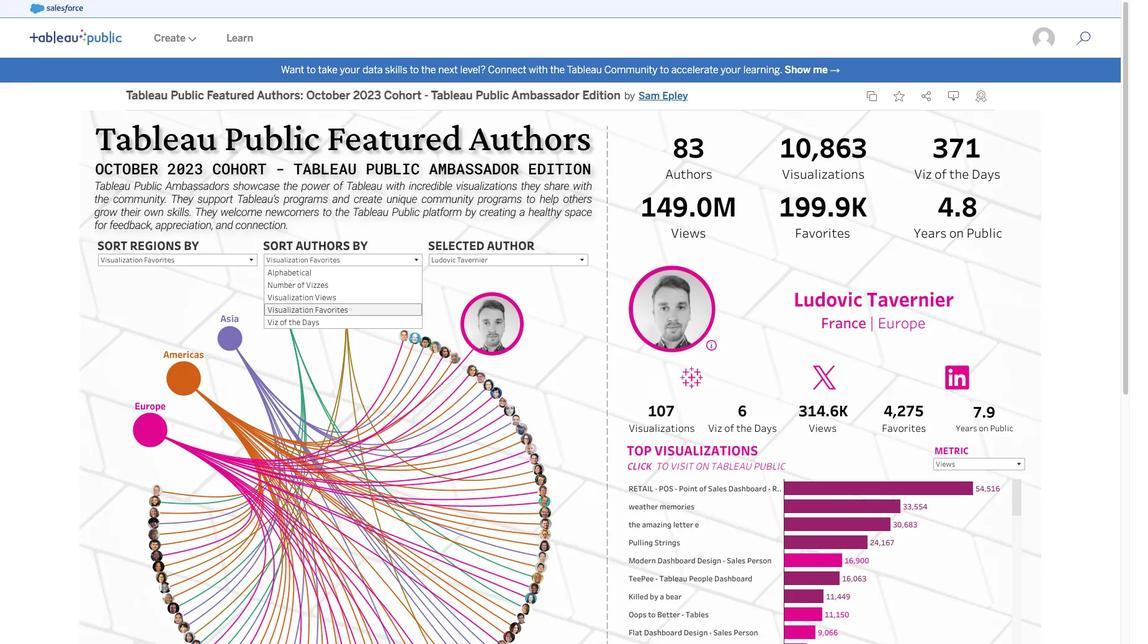 Task type: locate. For each thing, give the bounding box(es) containing it.
0 horizontal spatial the
[[421, 64, 436, 76]]

0 horizontal spatial to
[[307, 64, 316, 76]]

sam epley link
[[639, 89, 688, 104]]

0 horizontal spatial public
[[171, 89, 204, 103]]

1 horizontal spatial tableau
[[431, 89, 473, 103]]

1 horizontal spatial to
[[410, 64, 419, 76]]

epley
[[663, 90, 688, 102]]

1 horizontal spatial public
[[476, 89, 509, 103]]

to up sam epley link
[[660, 64, 669, 76]]

october
[[306, 89, 350, 103]]

the left next at the top
[[421, 64, 436, 76]]

learn
[[227, 32, 253, 44]]

public
[[171, 89, 204, 103], [476, 89, 509, 103]]

tableau public featured authors: october 2023 cohort - tableau public ambassador edition by sam epley
[[126, 89, 688, 103]]

1 horizontal spatial your
[[721, 64, 741, 76]]

learn link
[[212, 19, 268, 58]]

public down the connect
[[476, 89, 509, 103]]

logo image
[[30, 29, 122, 45]]

0 horizontal spatial your
[[340, 64, 360, 76]]

public left featured
[[171, 89, 204, 103]]

featured
[[207, 89, 255, 103]]

your left learning.
[[721, 64, 741, 76]]

tableau right -
[[431, 89, 473, 103]]

1 to from the left
[[307, 64, 316, 76]]

1 public from the left
[[171, 89, 204, 103]]

authors:
[[257, 89, 304, 103]]

2 the from the left
[[550, 64, 565, 76]]

2 horizontal spatial to
[[660, 64, 669, 76]]

to right skills on the left top of the page
[[410, 64, 419, 76]]

want
[[281, 64, 304, 76]]

level?
[[460, 64, 486, 76]]

create
[[154, 32, 186, 44]]

go to search image
[[1062, 31, 1106, 46]]

take
[[318, 64, 338, 76]]

2 your from the left
[[721, 64, 741, 76]]

the right with
[[550, 64, 565, 76]]

to
[[307, 64, 316, 76], [410, 64, 419, 76], [660, 64, 669, 76]]

salesforce logo image
[[30, 4, 83, 14]]

data
[[362, 64, 383, 76]]

with
[[529, 64, 548, 76]]

community
[[604, 64, 658, 76]]

accelerate
[[672, 64, 719, 76]]

your
[[340, 64, 360, 76], [721, 64, 741, 76]]

tableau
[[567, 64, 602, 76], [126, 89, 168, 103], [431, 89, 473, 103]]

to left take
[[307, 64, 316, 76]]

2 public from the left
[[476, 89, 509, 103]]

2 horizontal spatial tableau
[[567, 64, 602, 76]]

sam
[[639, 90, 660, 102]]

1 your from the left
[[340, 64, 360, 76]]

tableau up edition
[[567, 64, 602, 76]]

your right take
[[340, 64, 360, 76]]

1 horizontal spatial the
[[550, 64, 565, 76]]

me
[[813, 64, 828, 76]]

→
[[830, 64, 840, 76]]

the
[[421, 64, 436, 76], [550, 64, 565, 76]]

show
[[785, 64, 811, 76]]

tableau down create
[[126, 89, 168, 103]]



Task type: describe. For each thing, give the bounding box(es) containing it.
edition
[[583, 89, 621, 103]]

-
[[425, 89, 429, 103]]

favorite button image
[[894, 91, 905, 102]]

3 to from the left
[[660, 64, 669, 76]]

make a copy image
[[867, 91, 878, 102]]

ambassador
[[512, 89, 580, 103]]

by
[[624, 90, 635, 102]]

create button
[[139, 19, 212, 58]]

1 the from the left
[[421, 64, 436, 76]]

want to take your data skills to the next level? connect with the tableau community to accelerate your learning. show me →
[[281, 64, 840, 76]]

0 horizontal spatial tableau
[[126, 89, 168, 103]]

nominate for viz of the day image
[[976, 90, 987, 102]]

next
[[438, 64, 458, 76]]

learning.
[[744, 64, 783, 76]]

2 to from the left
[[410, 64, 419, 76]]

show me link
[[785, 64, 828, 76]]

skills
[[385, 64, 408, 76]]

terry.turtle image
[[1032, 26, 1057, 51]]

cohort
[[384, 89, 422, 103]]

2023
[[353, 89, 381, 103]]

connect
[[488, 64, 527, 76]]



